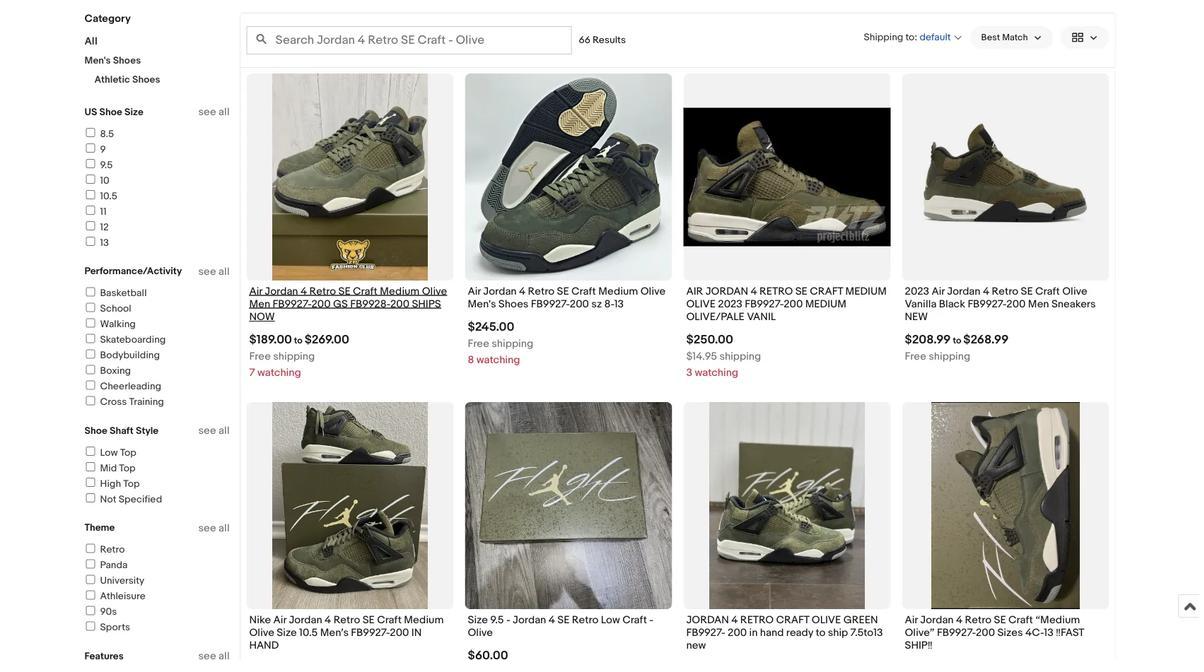 Task type: locate. For each thing, give the bounding box(es) containing it.
mid
[[100, 463, 117, 475]]

2 horizontal spatial watching
[[695, 367, 739, 379]]

200 inside air jordan 4 retro se craft medium olive 2023 fb9927-200 medium olive/pale vanil
[[784, 298, 803, 311]]

1 horizontal spatial men
[[1029, 298, 1050, 311]]

vanilla
[[905, 298, 937, 311]]

0 vertical spatial jordan
[[706, 285, 749, 298]]

men
[[249, 298, 270, 311], [1029, 298, 1050, 311]]

shoes inside air jordan 4 retro se craft medium olive men's shoes fb9927-200 sz 8-13
[[499, 298, 529, 311]]

university link
[[84, 576, 144, 588]]

watching inside $245.00 free shipping 8 watching
[[477, 354, 520, 366]]

top up high top
[[119, 463, 135, 475]]

olive inside 2023 air jordan 4 retro se craft olive vanilla black fb9927-200 men sneakers new
[[1063, 285, 1088, 298]]

2 men from the left
[[1029, 298, 1050, 311]]

air up now
[[249, 285, 262, 298]]

jordan 4 retro craft olive green fb9927- 200 in hand ready to ship 7.5to13 new link
[[687, 614, 888, 656]]

fb9928-
[[350, 298, 391, 311]]

0 horizontal spatial men
[[249, 298, 270, 311]]

0 vertical spatial 9.5
[[100, 159, 113, 171]]

3 see all from the top
[[198, 425, 230, 438]]

to left default
[[906, 31, 915, 43]]

school
[[100, 303, 131, 315]]

craft
[[810, 285, 844, 298], [776, 614, 810, 627]]

watching
[[477, 354, 520, 366], [258, 367, 301, 379], [695, 367, 739, 379]]

retro up in
[[741, 614, 774, 627]]

free inside $245.00 free shipping 8 watching
[[468, 337, 490, 350]]

66 results
[[579, 34, 626, 46]]

13 inside air jordan 4 retro se craft "medium olive" fb9927-200 sizes 4c-13 ‼️fast ship‼️
[[1045, 627, 1054, 640]]

1 vertical spatial top
[[119, 463, 135, 475]]

shoe right us
[[99, 106, 122, 118]]

1 men from the left
[[249, 298, 270, 311]]

se
[[339, 285, 351, 298], [557, 285, 569, 298], [796, 285, 808, 298], [1021, 285, 1034, 298], [363, 614, 375, 627], [558, 614, 570, 627], [995, 614, 1007, 627]]

to inside $189.00 to $269.00 free shipping 7 watching
[[294, 335, 303, 346]]

watching inside $250.00 $14.95 shipping 3 watching
[[695, 367, 739, 379]]

11 link
[[84, 206, 107, 218]]

fb9927- right 'men's'
[[351, 627, 390, 640]]

0 horizontal spatial 13
[[100, 237, 109, 249]]

retro up vanil
[[760, 285, 793, 298]]

sports link
[[84, 622, 130, 634]]

olive
[[687, 298, 716, 311], [812, 614, 842, 627]]

fb9927- up "new"
[[687, 627, 726, 640]]

olive
[[422, 285, 447, 298], [641, 285, 666, 298], [1063, 285, 1088, 298], [249, 627, 275, 640], [468, 627, 493, 640]]

see all
[[198, 106, 230, 119], [198, 265, 230, 278], [198, 425, 230, 438], [198, 522, 230, 535]]

all for us shoe size
[[219, 106, 230, 119]]

0 horizontal spatial craft
[[776, 614, 810, 627]]

men's inside 'all men's shoes athletic shoes'
[[85, 55, 111, 67]]

see all button
[[198, 106, 230, 119], [198, 265, 230, 278], [198, 425, 230, 438], [198, 522, 230, 535]]

0 horizontal spatial low
[[100, 447, 118, 459]]

1 all from the top
[[219, 106, 230, 119]]

Cross Training checkbox
[[86, 397, 95, 406]]

2 vertical spatial shoes
[[499, 298, 529, 311]]

jordan up "olive/pale"
[[706, 285, 749, 298]]

air inside air jordan 4 retro se craft medium olive men fb9927-200 gs fb9928-200 ships now
[[249, 285, 262, 298]]

low inside size 9.5 - jordan 4 se retro low craft - olive
[[601, 614, 620, 627]]

0 vertical spatial retro
[[760, 285, 793, 298]]

free for $189.00
[[249, 350, 271, 363]]

1 see all button from the top
[[198, 106, 230, 119]]

4 all from the top
[[219, 522, 230, 535]]

shipping down $245.00
[[492, 337, 534, 350]]

Cheerleading checkbox
[[86, 381, 95, 390]]

4 see all from the top
[[198, 522, 230, 535]]

1 vertical spatial 10.5
[[299, 627, 318, 640]]

hand
[[249, 640, 279, 653]]

craft inside size 9.5 - jordan 4 se retro low craft - olive
[[623, 614, 647, 627]]

Bodybuilding checkbox
[[86, 350, 95, 359]]

0 vertical spatial men's
[[85, 55, 111, 67]]

13 right 13 checkbox
[[100, 237, 109, 249]]

men's
[[320, 627, 349, 640]]

4 inside air jordan 4 retro se craft medium olive men fb9927-200 gs fb9928-200 ships now
[[301, 285, 307, 298]]

athletic
[[94, 74, 130, 86]]

$245.00
[[468, 320, 515, 335]]

ready
[[787, 627, 814, 640]]

13 inside air jordan 4 retro se craft medium olive men's shoes fb9927-200 sz 8-13
[[615, 298, 624, 311]]

1 horizontal spatial olive
[[812, 614, 842, 627]]

cheerleading link
[[84, 381, 161, 393]]

2 see all button from the top
[[198, 265, 230, 278]]

size 9.5 - jordan 4 se retro low craft - olive image
[[465, 403, 673, 610]]

0 horizontal spatial free
[[249, 350, 271, 363]]

2 vertical spatial top
[[123, 478, 140, 490]]

se inside air jordan 4 retro se craft medium olive men fb9927-200 gs fb9928-200 ships now
[[339, 285, 351, 298]]

to inside the "shipping to : default"
[[906, 31, 915, 43]]

0 vertical spatial top
[[120, 447, 136, 459]]

jordan inside air jordan 4 retro se craft "medium olive" fb9927-200 sizes 4c-13 ‼️fast ship‼️
[[921, 614, 954, 627]]

1 vertical spatial jordan
[[687, 614, 729, 627]]

all link
[[85, 35, 97, 48]]

jordan
[[706, 285, 749, 298], [687, 614, 729, 627]]

shipping down $250.00
[[720, 350, 762, 363]]

olive up "ship"
[[812, 614, 842, 627]]

200 inside air jordan 4 retro se craft medium olive men's shoes fb9927-200 sz 8-13
[[570, 298, 589, 311]]

2 horizontal spatial 13
[[1045, 627, 1054, 640]]

air for air jordan 4 retro se craft medium olive men fb9927-200 gs fb9928-200 ships now
[[249, 285, 262, 298]]

-
[[507, 614, 511, 627], [650, 614, 654, 627]]

olive up ships
[[422, 285, 447, 298]]

4 inside air jordan 4 retro se craft "medium olive" fb9927-200 sizes 4c-13 ‼️fast ship‼️
[[957, 614, 963, 627]]

2 see all from the top
[[198, 265, 230, 278]]

air jordan 4 retro se craft medium olive men's shoes fb9927-200 sz 8-13 image
[[465, 74, 673, 281]]

$14.95
[[687, 350, 718, 363]]

1 vertical spatial 13
[[615, 298, 624, 311]]

air up $245.00
[[468, 285, 481, 298]]

1 horizontal spatial 2023
[[905, 285, 930, 298]]

1 vertical spatial 9.5
[[491, 614, 504, 627]]

see all button for us shoe size
[[198, 106, 230, 119]]

free inside $189.00 to $269.00 free shipping 7 watching
[[249, 350, 271, 363]]

olive inside air jordan 4 retro se craft medium olive 2023 fb9927-200 medium olive/pale vanil
[[687, 298, 716, 311]]

1 vertical spatial retro
[[741, 614, 774, 627]]

2023
[[905, 285, 930, 298], [718, 298, 743, 311]]

all
[[219, 106, 230, 119], [219, 265, 230, 278], [219, 425, 230, 438], [219, 522, 230, 535]]

10.5 left 'men's'
[[299, 627, 318, 640]]

air jordan 4 retro se craft medium olive men's shoes fb9927-200 sz 8-13
[[468, 285, 666, 311]]

90s
[[100, 607, 117, 619]]

see all button for performance/activity
[[198, 265, 230, 278]]

2023 up "olive/pale"
[[718, 298, 743, 311]]

see all button for theme
[[198, 522, 230, 535]]

1 vertical spatial low
[[601, 614, 620, 627]]

results
[[593, 34, 626, 46]]

jordan inside size 9.5 - jordan 4 se retro low craft - olive
[[513, 614, 546, 627]]

see for shoe shaft style
[[198, 425, 216, 438]]

air up 'black'
[[932, 285, 945, 298]]

8.5
[[100, 128, 114, 140]]

medium inside air jordan 4 retro se craft medium olive men's shoes fb9927-200 sz 8-13
[[599, 285, 638, 298]]

0 vertical spatial olive
[[687, 298, 716, 311]]

2023 air jordan 4 retro se craft olive vanilla black fb9927-200 men sneakers new image
[[903, 74, 1110, 281]]

watching right 7
[[258, 367, 301, 379]]

fb9927- up now
[[273, 298, 312, 311]]

0 vertical spatial shoes
[[113, 55, 141, 67]]

air up olive"
[[905, 614, 918, 627]]

2023 air jordan 4 retro se craft olive vanilla black fb9927-200 men sneakers new link
[[905, 285, 1107, 327]]

to for $268.99
[[953, 335, 962, 346]]

1 horizontal spatial men's
[[468, 298, 496, 311]]

shipping
[[492, 337, 534, 350], [273, 350, 315, 363], [720, 350, 762, 363], [929, 350, 971, 363]]

size 9.5 - jordan 4 se retro low craft - olive link
[[468, 614, 670, 644]]

men's inside air jordan 4 retro se craft medium olive men's shoes fb9927-200 sz 8-13
[[468, 298, 496, 311]]

top up mid top in the bottom of the page
[[120, 447, 136, 459]]

shipping inside $250.00 $14.95 shipping 3 watching
[[720, 350, 762, 363]]

0 horizontal spatial -
[[507, 614, 511, 627]]

jordan up "new"
[[687, 614, 729, 627]]

air for air jordan 4 retro se craft "medium olive" fb9927-200 sizes 4c-13 ‼️fast ship‼️
[[905, 614, 918, 627]]

nike air jordan 4 retro se craft medium olive size 10.5 men's fb9927-200 in hand
[[249, 614, 444, 653]]

university
[[100, 576, 144, 588]]

see for performance/activity
[[198, 265, 216, 278]]

7
[[249, 367, 255, 379]]

medium up 8-
[[599, 285, 638, 298]]

fb9927- right 'black'
[[968, 298, 1007, 311]]

shipping down $189.00
[[273, 350, 315, 363]]

air inside air jordan 4 retro se craft medium olive men's shoes fb9927-200 sz 8-13
[[468, 285, 481, 298]]

13 link
[[84, 237, 109, 249]]

4 see all button from the top
[[198, 522, 230, 535]]

watching right 8
[[477, 354, 520, 366]]

se inside nike air jordan 4 retro se craft medium olive size 10.5 men's fb9927-200 in hand
[[363, 614, 375, 627]]

1 horizontal spatial low
[[601, 614, 620, 627]]

3 see all button from the top
[[198, 425, 230, 438]]

all men's shoes athletic shoes
[[85, 35, 160, 86]]

top up not specified
[[123, 478, 140, 490]]

2023 inside 2023 air jordan 4 retro se craft olive vanilla black fb9927-200 men sneakers new
[[905, 285, 930, 298]]

low
[[100, 447, 118, 459], [601, 614, 620, 627]]

view: gallery view image
[[1072, 30, 1099, 45]]

new
[[905, 311, 928, 324]]

2 horizontal spatial size
[[468, 614, 488, 627]]

jordan inside air jordan 4 retro se craft medium olive men's shoes fb9927-200 sz 8-13
[[484, 285, 517, 298]]

olive down nike
[[249, 627, 275, 640]]

13 right the sz
[[615, 298, 624, 311]]

watching for $245.00
[[477, 354, 520, 366]]

Mid Top checkbox
[[86, 463, 95, 472]]

medium for shipping
[[599, 285, 638, 298]]

1 horizontal spatial 10.5
[[299, 627, 318, 640]]

2 all from the top
[[219, 265, 230, 278]]

1 horizontal spatial size
[[277, 627, 297, 640]]

medium
[[380, 285, 420, 298], [599, 285, 638, 298], [404, 614, 444, 627]]

olive down air
[[687, 298, 716, 311]]

0 horizontal spatial 2023
[[718, 298, 743, 311]]

to inside $208.99 to $268.99 free shipping
[[953, 335, 962, 346]]

top
[[120, 447, 136, 459], [119, 463, 135, 475], [123, 478, 140, 490]]

boxing link
[[84, 365, 131, 377]]

shaft
[[110, 425, 134, 437]]

fb9927- up vanil
[[745, 298, 784, 311]]

best match button
[[971, 26, 1054, 49]]

free up 8
[[468, 337, 490, 350]]

jordan inside jordan 4 retro craft olive green fb9927- 200 in hand ready to ship 7.5to13 new
[[687, 614, 729, 627]]

bodybuilding
[[100, 350, 160, 362]]

air jordan 4 retro se craft medium olive men fb9927-200 gs fb9928-200 ships now image
[[273, 74, 428, 281]]

shoe shaft style
[[85, 425, 159, 437]]

shipping down $208.99
[[929, 350, 971, 363]]

skateboarding link
[[84, 334, 166, 346]]

0 horizontal spatial watching
[[258, 367, 301, 379]]

9 checkbox
[[86, 144, 95, 153]]

default
[[920, 31, 951, 44]]

1 horizontal spatial craft
[[810, 285, 844, 298]]

2 vertical spatial 13
[[1045, 627, 1054, 640]]

10.5 checkbox
[[86, 190, 95, 200]]

air jordan 4 retro se craft medium olive men fb9927-200 gs fb9928-200 ships now link
[[249, 285, 451, 327]]

13 down "medium
[[1045, 627, 1054, 640]]

10.5 down 10
[[100, 190, 117, 202]]

olive inside nike air jordan 4 retro se craft medium olive size 10.5 men's fb9927-200 in hand
[[249, 627, 275, 640]]

1 see all from the top
[[198, 106, 230, 119]]

School checkbox
[[86, 303, 95, 312]]

olive for $189.00
[[422, 285, 447, 298]]

olive"
[[905, 627, 935, 640]]

panda link
[[84, 560, 128, 572]]

jordan inside air jordan 4 retro se craft medium olive men fb9927-200 gs fb9928-200 ships now
[[265, 285, 298, 298]]

all for performance/activity
[[219, 265, 230, 278]]

1 horizontal spatial free
[[468, 337, 490, 350]]

medium up "in"
[[404, 614, 444, 627]]

fb9927-
[[273, 298, 312, 311], [531, 298, 570, 311], [745, 298, 784, 311], [968, 298, 1007, 311], [351, 627, 390, 640], [687, 627, 726, 640], [938, 627, 976, 640]]

cross training link
[[84, 397, 164, 409]]

shoes right athletic
[[132, 74, 160, 86]]

retro inside nike air jordan 4 retro se craft medium olive size 10.5 men's fb9927-200 in hand
[[334, 614, 360, 627]]

olive inside air jordan 4 retro se craft medium olive men fb9927-200 gs fb9928-200 ships now
[[422, 285, 447, 298]]

olive left air
[[641, 285, 666, 298]]

jordan
[[265, 285, 298, 298], [484, 285, 517, 298], [948, 285, 981, 298], [289, 614, 322, 627], [513, 614, 546, 627], [921, 614, 954, 627]]

olive up the sneakers
[[1063, 285, 1088, 298]]

2023 up the 'vanilla'
[[905, 285, 930, 298]]

:
[[915, 31, 918, 43]]

men's down all
[[85, 55, 111, 67]]

$189.00 to $269.00 free shipping 7 watching
[[249, 333, 350, 379]]

1 horizontal spatial -
[[650, 614, 654, 627]]

fb9927- right olive"
[[938, 627, 976, 640]]

1 see from the top
[[198, 106, 216, 119]]

1 horizontal spatial 13
[[615, 298, 624, 311]]

olive inside air jordan 4 retro se craft medium olive men's shoes fb9927-200 sz 8-13
[[641, 285, 666, 298]]

hand
[[761, 627, 784, 640]]

fb9927- inside air jordan 4 retro se craft "medium olive" fb9927-200 sizes 4c-13 ‼️fast ship‼️
[[938, 627, 976, 640]]

2 - from the left
[[650, 614, 654, 627]]

air for air jordan 4 retro se craft medium olive men's shoes fb9927-200 sz 8-13
[[468, 285, 481, 298]]

see all for us shoe size
[[198, 106, 230, 119]]

retro inside jordan 4 retro craft olive green fb9927- 200 in hand ready to ship 7.5to13 new
[[741, 614, 774, 627]]

10.5
[[100, 190, 117, 202], [299, 627, 318, 640]]

top for mid top
[[119, 463, 135, 475]]

ship
[[828, 627, 849, 640]]

1 vertical spatial men's
[[468, 298, 496, 311]]

$250.00 $14.95 shipping 3 watching
[[687, 333, 762, 379]]

0 horizontal spatial 9.5
[[100, 159, 113, 171]]

to left "ship"
[[816, 627, 826, 640]]

free up 7
[[249, 350, 271, 363]]

10
[[100, 175, 109, 187]]

air right nike
[[274, 614, 287, 627]]

fb9927- left the sz
[[531, 298, 570, 311]]

3 see from the top
[[198, 425, 216, 438]]

fb9927- inside air jordan 4 retro se craft medium olive 2023 fb9927-200 medium olive/pale vanil
[[745, 298, 784, 311]]

watching down $14.95
[[695, 367, 739, 379]]

olive right "in"
[[468, 627, 493, 640]]

retro inside air jordan 4 retro se craft medium olive 2023 fb9927-200 medium olive/pale vanil
[[760, 285, 793, 298]]

Boxing checkbox
[[86, 365, 95, 375]]

0 vertical spatial craft
[[810, 285, 844, 298]]

4
[[301, 285, 307, 298], [519, 285, 526, 298], [751, 285, 758, 298], [983, 285, 990, 298], [325, 614, 331, 627], [549, 614, 555, 627], [732, 614, 738, 627], [957, 614, 963, 627]]

0 vertical spatial 13
[[100, 237, 109, 249]]

medium up ships
[[380, 285, 420, 298]]

12 checkbox
[[86, 221, 95, 231]]

shoe up low top option at the bottom left
[[85, 425, 108, 437]]

Not Specified checkbox
[[86, 494, 95, 503]]

$245.00 free shipping 8 watching
[[468, 320, 534, 366]]

4 inside jordan 4 retro craft olive green fb9927- 200 in hand ready to ship 7.5to13 new
[[732, 614, 738, 627]]

craft inside air jordan 4 retro se craft "medium olive" fb9927-200 sizes 4c-13 ‼️fast ship‼️
[[1009, 614, 1034, 627]]

size inside size 9.5 - jordan 4 se retro low craft - olive
[[468, 614, 488, 627]]

2 horizontal spatial free
[[905, 350, 927, 363]]

size inside nike air jordan 4 retro se craft medium olive size 10.5 men's fb9927-200 in hand
[[277, 627, 297, 640]]

fb9927- inside jordan 4 retro craft olive green fb9927- 200 in hand ready to ship 7.5to13 new
[[687, 627, 726, 640]]

air inside air jordan 4 retro se craft "medium olive" fb9927-200 sizes 4c-13 ‼️fast ship‼️
[[905, 614, 918, 627]]

1 horizontal spatial watching
[[477, 354, 520, 366]]

to right $189.00
[[294, 335, 303, 346]]

Enter your search keyword text field
[[247, 26, 572, 54]]

1 vertical spatial craft
[[776, 614, 810, 627]]

11 checkbox
[[86, 206, 95, 215]]

craft inside nike air jordan 4 retro se craft medium olive size 10.5 men's fb9927-200 in hand
[[377, 614, 402, 627]]

match
[[1003, 32, 1028, 43]]

3 all from the top
[[219, 425, 230, 438]]

free inside $208.99 to $268.99 free shipping
[[905, 350, 927, 363]]

men's up $245.00
[[468, 298, 496, 311]]

0 horizontal spatial size
[[125, 106, 143, 118]]

to inside jordan 4 retro craft olive green fb9927- 200 in hand ready to ship 7.5to13 new
[[816, 627, 826, 640]]

to left $268.99
[[953, 335, 962, 346]]

4 inside 2023 air jordan 4 retro se craft olive vanilla black fb9927-200 men sneakers new
[[983, 285, 990, 298]]

retro
[[310, 285, 336, 298], [528, 285, 555, 298], [992, 285, 1019, 298], [100, 544, 125, 557], [334, 614, 360, 627], [572, 614, 599, 627], [966, 614, 992, 627]]

shoes up $245.00
[[499, 298, 529, 311]]

9
[[100, 144, 106, 156]]

90s checkbox
[[86, 607, 95, 616]]

see all for performance/activity
[[198, 265, 230, 278]]

1 horizontal spatial 9.5
[[491, 614, 504, 627]]

fb9927- inside nike air jordan 4 retro se craft medium olive size 10.5 men's fb9927-200 in hand
[[351, 627, 390, 640]]

shoes up athletic
[[113, 55, 141, 67]]

medium inside air jordan 4 retro se craft medium olive men fb9927-200 gs fb9928-200 ships now
[[380, 285, 420, 298]]

men left the sneakers
[[1029, 298, 1050, 311]]

men up now
[[249, 298, 270, 311]]

0 horizontal spatial 10.5
[[100, 190, 117, 202]]

all for theme
[[219, 522, 230, 535]]

0 horizontal spatial olive
[[687, 298, 716, 311]]

craft inside air jordan 4 retro se craft medium olive men fb9927-200 gs fb9928-200 ships now
[[353, 285, 378, 298]]

free down $208.99
[[905, 350, 927, 363]]

4 see from the top
[[198, 522, 216, 535]]

2 see from the top
[[198, 265, 216, 278]]

0 horizontal spatial men's
[[85, 55, 111, 67]]

1 vertical spatial olive
[[812, 614, 842, 627]]



Task type: describe. For each thing, give the bounding box(es) containing it.
200 inside nike air jordan 4 retro se craft medium olive size 10.5 men's fb9927-200 in hand
[[390, 627, 409, 640]]

all
[[85, 35, 97, 48]]

air jordan 4 retro se craft medium olive 2023 fb9927-200 medium olive/pale vanil
[[687, 285, 887, 324]]

not
[[100, 494, 116, 506]]

jordan 4 retro craft olive green fb9927- 200 in hand ready to ship 7.5to13 new
[[687, 614, 883, 653]]

medium inside nike air jordan 4 retro se craft medium olive size 10.5 men's fb9927-200 in hand
[[404, 614, 444, 627]]

ships
[[412, 298, 441, 311]]

shipping inside $208.99 to $268.99 free shipping
[[929, 350, 971, 363]]

see all for theme
[[198, 522, 230, 535]]

air
[[687, 285, 704, 298]]

ship‼️
[[905, 640, 933, 653]]

0 vertical spatial 10.5
[[100, 190, 117, 202]]

cross training
[[100, 397, 164, 409]]

0 vertical spatial low
[[100, 447, 118, 459]]

air jordan 4 retro se craft "medium olive" fb9927-200 sizes 4c-13 ‼️fast ship‼️ image
[[932, 403, 1080, 610]]

0 vertical spatial shoe
[[99, 106, 122, 118]]

shipping inside $245.00 free shipping 8 watching
[[492, 337, 534, 350]]

9.5 link
[[84, 159, 113, 171]]

10 checkbox
[[86, 175, 95, 184]]

air jordan 4 retro se craft medium olive men fb9927-200 gs fb9928-200 ships now
[[249, 285, 447, 324]]

athleisure
[[100, 591, 146, 603]]

shipping to : default
[[864, 31, 951, 44]]

walking link
[[84, 319, 136, 331]]

training
[[129, 397, 164, 409]]

top for low top
[[120, 447, 136, 459]]

Low Top checkbox
[[86, 447, 95, 456]]

us shoe size
[[85, 106, 143, 118]]

black
[[939, 298, 966, 311]]

jordan 4 retro craft olive green fb9927- 200 in hand ready to ship 7.5to13 new image
[[710, 403, 865, 610]]

8.5 link
[[84, 128, 114, 140]]

se inside air jordan 4 retro se craft medium olive 2023 fb9927-200 medium olive/pale vanil
[[796, 285, 808, 298]]

sneakers
[[1052, 298, 1096, 311]]

4 inside air jordan 4 retro se craft medium olive 2023 fb9927-200 medium olive/pale vanil
[[751, 285, 758, 298]]

high top link
[[84, 478, 140, 490]]

1 vertical spatial shoes
[[132, 74, 160, 86]]

$250.00
[[687, 333, 734, 347]]

craft inside 2023 air jordan 4 retro se craft olive vanilla black fb9927-200 men sneakers new
[[1036, 285, 1061, 298]]

men inside 2023 air jordan 4 retro se craft olive vanilla black fb9927-200 men sneakers new
[[1029, 298, 1050, 311]]

retro inside air jordan 4 retro se craft medium olive men fb9927-200 gs fb9928-200 ships now
[[310, 285, 336, 298]]

12 link
[[84, 221, 109, 233]]

8.5 checkbox
[[86, 128, 95, 137]]

green
[[844, 614, 878, 627]]

$189.00
[[249, 333, 292, 347]]

mid top
[[100, 463, 135, 475]]

category
[[85, 12, 131, 25]]

1 vertical spatial shoe
[[85, 425, 108, 437]]

basketball
[[100, 288, 147, 300]]

craft inside air jordan 4 retro se craft medium olive men's shoes fb9927-200 sz 8-13
[[572, 285, 596, 298]]

air jordan 4 retro se craft "medium olive" fb9927-200 sizes 4c-13 ‼️fast ship‼️ link
[[905, 614, 1107, 656]]

not specified link
[[84, 494, 162, 506]]

men inside air jordan 4 retro se craft medium olive men fb9927-200 gs fb9928-200 ships now
[[249, 298, 270, 311]]

us
[[85, 106, 97, 118]]

in
[[750, 627, 758, 640]]

200 inside jordan 4 retro craft olive green fb9927- 200 in hand ready to ship 7.5to13 new
[[728, 627, 747, 640]]

Sports checkbox
[[86, 622, 95, 632]]

see for theme
[[198, 522, 216, 535]]

jordan inside nike air jordan 4 retro se craft medium olive size 10.5 men's fb9927-200 in hand
[[289, 614, 322, 627]]

2023 inside air jordan 4 retro se craft medium olive 2023 fb9927-200 medium olive/pale vanil
[[718, 298, 743, 311]]

7.5to13
[[851, 627, 883, 640]]

all for shoe shaft style
[[219, 425, 230, 438]]

sizes
[[998, 627, 1024, 640]]

se inside size 9.5 - jordan 4 se retro low craft - olive
[[558, 614, 570, 627]]

200 inside air jordan 4 retro se craft "medium olive" fb9927-200 sizes 4c-13 ‼️fast ship‼️
[[976, 627, 996, 640]]

high
[[100, 478, 121, 490]]

Basketball checkbox
[[86, 288, 95, 297]]

new
[[687, 640, 706, 653]]

Athleisure checkbox
[[86, 591, 95, 600]]

12
[[100, 221, 109, 233]]

skateboarding
[[100, 334, 166, 346]]

olive inside size 9.5 - jordan 4 se retro low craft - olive
[[468, 627, 493, 640]]

200 inside 2023 air jordan 4 retro se craft olive vanilla black fb9927-200 men sneakers new
[[1007, 298, 1026, 311]]

air inside nike air jordan 4 retro se craft medium olive size 10.5 men's fb9927-200 in hand
[[274, 614, 287, 627]]

walking
[[100, 319, 136, 331]]

air jordan 4 retro se craft medium olive men's shoes fb9927-200 sz 8-13 link
[[468, 285, 670, 314]]

panda
[[100, 560, 128, 572]]

13 checkbox
[[86, 237, 95, 246]]

fb9927- inside 2023 air jordan 4 retro se craft olive vanilla black fb9927-200 men sneakers new
[[968, 298, 1007, 311]]

theme
[[85, 523, 115, 535]]

not specified
[[100, 494, 162, 506]]

best match
[[982, 32, 1028, 43]]

jordan inside 2023 air jordan 4 retro se craft olive vanilla black fb9927-200 men sneakers new
[[948, 285, 981, 298]]

4 inside size 9.5 - jordan 4 se retro low craft - olive
[[549, 614, 555, 627]]

craft inside jordan 4 retro craft olive green fb9927- 200 in hand ready to ship 7.5to13 new
[[776, 614, 810, 627]]

9 link
[[84, 144, 106, 156]]

basketball link
[[84, 288, 147, 300]]

$269.00
[[305, 333, 350, 347]]

se inside air jordan 4 retro se craft "medium olive" fb9927-200 sizes 4c-13 ‼️fast ship‼️
[[995, 614, 1007, 627]]

style
[[136, 425, 159, 437]]

low top link
[[84, 447, 136, 459]]

performance/activity
[[85, 266, 182, 278]]

now
[[249, 311, 275, 324]]

9.5 checkbox
[[86, 159, 95, 168]]

jordan inside air jordan 4 retro se craft medium olive 2023 fb9927-200 medium olive/pale vanil
[[706, 285, 749, 298]]

to for :
[[906, 31, 915, 43]]

10 link
[[84, 175, 109, 187]]

10.5 link
[[84, 190, 117, 202]]

retro inside size 9.5 - jordan 4 se retro low craft - olive
[[572, 614, 599, 627]]

8-
[[605, 298, 615, 311]]

shipping
[[864, 31, 904, 43]]

se inside 2023 air jordan 4 retro se craft olive vanilla black fb9927-200 men sneakers new
[[1021, 285, 1034, 298]]

Retro checkbox
[[86, 544, 95, 554]]

90s link
[[84, 607, 117, 619]]

top for high top
[[123, 478, 140, 490]]

olive for $208.99
[[1063, 285, 1088, 298]]

air jordan 4 retro se craft medium olive 2023 fb9927-200 medium olive/pale vanil image
[[684, 108, 891, 246]]

fb9927- inside air jordan 4 retro se craft medium olive men's shoes fb9927-200 sz 8-13
[[531, 298, 570, 311]]

66
[[579, 34, 591, 46]]

Skateboarding checkbox
[[86, 334, 95, 344]]

in
[[412, 627, 422, 640]]

best
[[982, 32, 1001, 43]]

craft inside air jordan 4 retro se craft medium olive 2023 fb9927-200 medium olive/pale vanil
[[810, 285, 844, 298]]

retro inside air jordan 4 retro se craft "medium olive" fb9927-200 sizes 4c-13 ‼️fast ship‼️
[[966, 614, 992, 627]]

medium for $269.00
[[380, 285, 420, 298]]

nike air jordan 4 retro se craft medium olive size 10.5 men's fb9927-200 in hand image
[[273, 403, 428, 610]]

1 - from the left
[[507, 614, 511, 627]]

see all button for shoe shaft style
[[198, 425, 230, 438]]

$268.99
[[964, 333, 1009, 347]]

see all for shoe shaft style
[[198, 425, 230, 438]]

‼️fast
[[1056, 627, 1085, 640]]

9.5 inside size 9.5 - jordan 4 se retro low craft - olive
[[491, 614, 504, 627]]

air jordan 4 retro se craft "medium olive" fb9927-200 sizes 4c-13 ‼️fast ship‼️
[[905, 614, 1085, 653]]

to for $269.00
[[294, 335, 303, 346]]

athleisure link
[[84, 591, 146, 603]]

watching for $250.00
[[695, 367, 739, 379]]

watching inside $189.00 to $269.00 free shipping 7 watching
[[258, 367, 301, 379]]

low top
[[100, 447, 136, 459]]

4c-
[[1026, 627, 1045, 640]]

free for $208.99
[[905, 350, 927, 363]]

olive inside jordan 4 retro craft olive green fb9927- 200 in hand ready to ship 7.5to13 new
[[812, 614, 842, 627]]

olive for $245.00
[[641, 285, 666, 298]]

specified
[[119, 494, 162, 506]]

air inside 2023 air jordan 4 retro se craft olive vanilla black fb9927-200 men sneakers new
[[932, 285, 945, 298]]

3
[[687, 367, 693, 379]]

see for us shoe size
[[198, 106, 216, 119]]

retro inside 2023 air jordan 4 retro se craft olive vanilla black fb9927-200 men sneakers new
[[992, 285, 1019, 298]]

air jordan 4 retro se craft medium olive 2023 fb9927-200 medium olive/pale vanil link
[[687, 285, 888, 327]]

Panda checkbox
[[86, 560, 95, 569]]

10.5 inside nike air jordan 4 retro se craft medium olive size 10.5 men's fb9927-200 in hand
[[299, 627, 318, 640]]

size 9.5 - jordan 4 se retro low craft - olive
[[468, 614, 654, 640]]

Walking checkbox
[[86, 319, 95, 328]]

University checkbox
[[86, 576, 95, 585]]

se inside air jordan 4 retro se craft medium olive men's shoes fb9927-200 sz 8-13
[[557, 285, 569, 298]]

4 inside nike air jordan 4 retro se craft medium olive size 10.5 men's fb9927-200 in hand
[[325, 614, 331, 627]]

fb9927- inside air jordan 4 retro se craft medium olive men fb9927-200 gs fb9928-200 ships now
[[273, 298, 312, 311]]

retro inside air jordan 4 retro se craft medium olive men's shoes fb9927-200 sz 8-13
[[528, 285, 555, 298]]

high top
[[100, 478, 140, 490]]

shipping inside $189.00 to $269.00 free shipping 7 watching
[[273, 350, 315, 363]]

2023 air jordan 4 retro se craft olive vanilla black fb9927-200 men sneakers new
[[905, 285, 1096, 324]]

High Top checkbox
[[86, 478, 95, 488]]

retro link
[[84, 544, 125, 557]]

olive/pale
[[687, 311, 745, 324]]

4 inside air jordan 4 retro se craft medium olive men's shoes fb9927-200 sz 8-13
[[519, 285, 526, 298]]



Task type: vqa. For each thing, say whether or not it's contained in the screenshot.
the 12 link
yes



